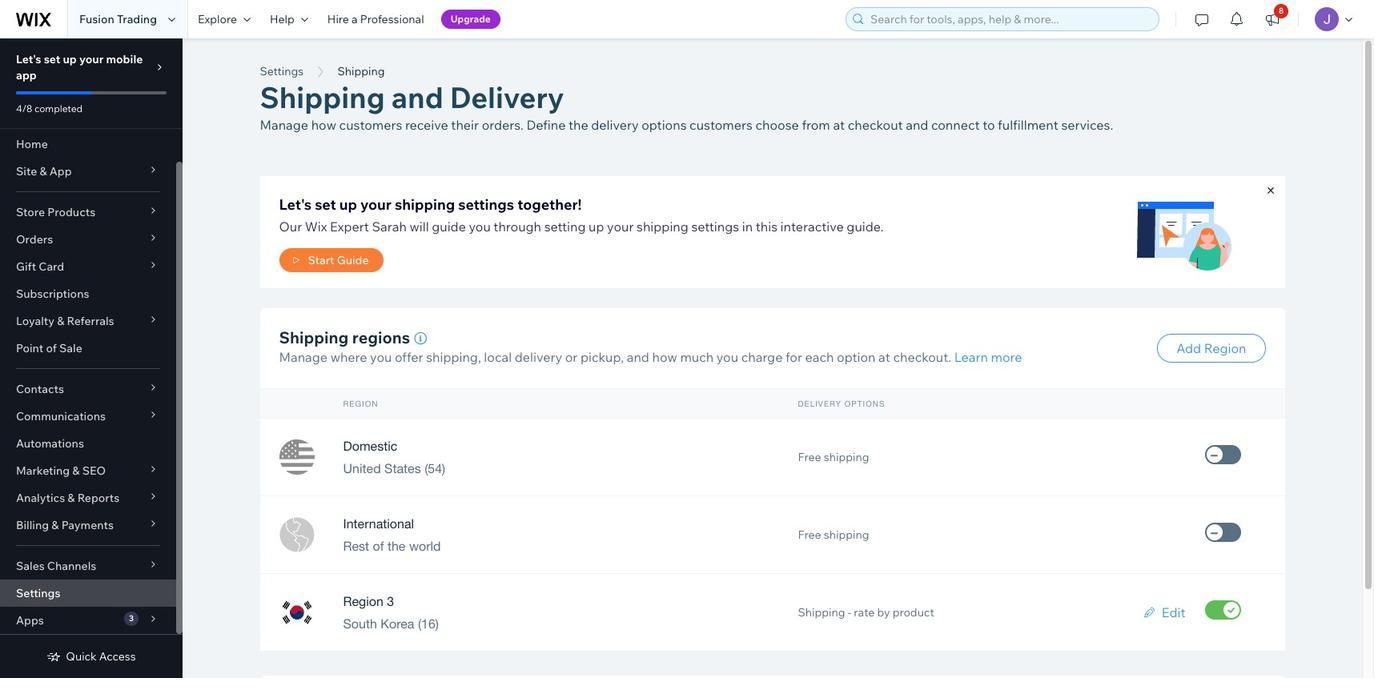 Task type: describe. For each thing, give the bounding box(es) containing it.
domestic
[[343, 439, 398, 453]]

-
[[848, 606, 852, 620]]

sarah
[[372, 219, 407, 235]]

marketing
[[16, 464, 70, 478]]

reports
[[77, 491, 120, 505]]

loyalty & referrals button
[[0, 308, 176, 335]]

2 horizontal spatial your
[[607, 219, 634, 235]]

2 vertical spatial and
[[627, 350, 650, 366]]

(54)
[[425, 461, 446, 476]]

1 customers from the left
[[339, 117, 402, 133]]

of inside international rest of the world
[[373, 539, 384, 554]]

region for region 3 south korea (16)
[[343, 594, 384, 609]]

rest
[[343, 539, 369, 554]]

contacts
[[16, 382, 64, 397]]

add region button
[[1158, 334, 1266, 363]]

international
[[343, 517, 414, 531]]

automations
[[16, 437, 84, 451]]

4/8
[[16, 103, 32, 115]]

hire a professional link
[[318, 0, 434, 38]]

option
[[837, 350, 876, 366]]

communications button
[[0, 403, 176, 430]]

local
[[484, 350, 512, 366]]

setting
[[544, 219, 586, 235]]

help
[[270, 12, 295, 26]]

guide
[[337, 253, 369, 268]]

sidebar element
[[0, 38, 183, 679]]

shipping for regions
[[279, 328, 349, 348]]

orders button
[[0, 226, 176, 253]]

free for international rest of the world
[[798, 528, 822, 542]]

international rest of the world
[[343, 517, 441, 554]]

free shipping for domestic united states (54)
[[798, 450, 870, 465]]

will
[[410, 219, 429, 235]]

store products
[[16, 205, 95, 219]]

by
[[878, 606, 890, 620]]

their
[[451, 117, 479, 133]]

app
[[16, 68, 37, 83]]

shipping for and
[[260, 79, 385, 115]]

3 inside region 3 south korea (16)
[[387, 594, 394, 609]]

south
[[343, 617, 377, 631]]

0 horizontal spatial delivery
[[515, 350, 562, 366]]

0 horizontal spatial and
[[392, 79, 444, 115]]

1 vertical spatial manage
[[279, 350, 328, 366]]

in
[[742, 219, 753, 235]]

gift card button
[[0, 253, 176, 280]]

region for region
[[343, 399, 378, 409]]

8
[[1279, 6, 1284, 16]]

0 vertical spatial settings
[[260, 64, 304, 79]]

orders.
[[482, 117, 524, 133]]

set for let's set up your shipping settings together!
[[315, 195, 336, 214]]

2 horizontal spatial up
[[589, 219, 604, 235]]

checkout.
[[894, 350, 952, 366]]

quick access
[[66, 650, 136, 664]]

billing
[[16, 518, 49, 533]]

marketing & seo button
[[0, 457, 176, 485]]

app
[[49, 164, 72, 179]]

site & app
[[16, 164, 72, 179]]

guide
[[432, 219, 466, 235]]

up for mobile
[[63, 52, 77, 66]]

help button
[[260, 0, 318, 38]]

options
[[845, 399, 886, 409]]

let's set up your mobile app
[[16, 52, 143, 83]]

the inside international rest of the world
[[388, 539, 406, 554]]

card
[[39, 260, 64, 274]]

Search for tools, apps, help & more... field
[[866, 8, 1154, 30]]

orders
[[16, 232, 53, 247]]

domestic united states (54)
[[343, 439, 446, 476]]

0 vertical spatial settings
[[458, 195, 514, 214]]

billing & payments button
[[0, 512, 176, 539]]

shipping - rate by product
[[798, 606, 935, 620]]

free for domestic united states (54)
[[798, 450, 822, 465]]

home
[[16, 137, 48, 151]]

expert
[[330, 219, 369, 235]]

& for loyalty
[[57, 314, 64, 328]]

site
[[16, 164, 37, 179]]

marketing & seo
[[16, 464, 106, 478]]

let's set up your shipping settings together!
[[279, 195, 582, 214]]

a
[[352, 12, 358, 26]]

connect
[[932, 117, 980, 133]]

home link
[[0, 131, 176, 158]]

1 vertical spatial how
[[652, 350, 678, 366]]

2 customers from the left
[[690, 117, 753, 133]]

pickup,
[[581, 350, 624, 366]]

sales
[[16, 559, 45, 574]]

8 button
[[1255, 0, 1291, 38]]

how inside shipping and delivery manage how customers receive their orders. define the delivery options customers choose from at checkout and connect to fulfillment services.
[[311, 117, 336, 133]]

delivery
[[450, 79, 565, 115]]

wix
[[305, 219, 327, 235]]

to
[[983, 117, 995, 133]]

sale
[[59, 341, 82, 356]]

set for let's set up your mobile app
[[44, 52, 60, 66]]

receive
[[405, 117, 448, 133]]

options
[[642, 117, 687, 133]]

checkout
[[848, 117, 903, 133]]

region inside button
[[1205, 340, 1247, 356]]

through
[[494, 219, 542, 235]]

free shipping for international rest of the world
[[798, 528, 870, 542]]

1 horizontal spatial settings link
[[252, 63, 312, 79]]

more
[[991, 350, 1023, 366]]

guide.
[[847, 219, 884, 235]]

subscriptions
[[16, 287, 89, 301]]



Task type: locate. For each thing, give the bounding box(es) containing it.
2 vertical spatial region
[[343, 594, 384, 609]]

& for billing
[[51, 518, 59, 533]]

region right add
[[1205, 340, 1247, 356]]

define
[[527, 117, 566, 133]]

of left sale
[[46, 341, 57, 356]]

shipping regions
[[279, 328, 410, 348]]

& left seo
[[72, 464, 80, 478]]

region up south
[[343, 594, 384, 609]]

edit
[[1162, 604, 1186, 620]]

and right "pickup,"
[[627, 350, 650, 366]]

the right 'define'
[[569, 117, 589, 133]]

set inside let's set up your mobile app
[[44, 52, 60, 66]]

up for shipping
[[339, 195, 357, 214]]

let's
[[16, 52, 41, 66], [279, 195, 312, 214]]

1 horizontal spatial the
[[569, 117, 589, 133]]

set up wix
[[315, 195, 336, 214]]

quick access button
[[47, 650, 136, 664]]

completed
[[34, 103, 83, 115]]

& for marketing
[[72, 464, 80, 478]]

point of sale
[[16, 341, 82, 356]]

1 horizontal spatial let's
[[279, 195, 312, 214]]

0 horizontal spatial settings link
[[0, 580, 176, 607]]

the inside shipping and delivery manage how customers receive their orders. define the delivery options customers choose from at checkout and connect to fulfillment services.
[[569, 117, 589, 133]]

0 vertical spatial set
[[44, 52, 60, 66]]

1 horizontal spatial customers
[[690, 117, 753, 133]]

you down regions
[[370, 350, 392, 366]]

0 vertical spatial free
[[798, 450, 822, 465]]

shipping,
[[426, 350, 481, 366]]

store
[[16, 205, 45, 219]]

up up the expert
[[339, 195, 357, 214]]

0 vertical spatial how
[[311, 117, 336, 133]]

1 vertical spatial free
[[798, 528, 822, 542]]

0 horizontal spatial settings
[[16, 586, 60, 601]]

delivery
[[798, 399, 842, 409]]

free shipping
[[798, 450, 870, 465], [798, 528, 870, 542]]

your left 'mobile'
[[79, 52, 104, 66]]

0 vertical spatial region
[[1205, 340, 1247, 356]]

fulfillment
[[998, 117, 1059, 133]]

point
[[16, 341, 44, 356]]

&
[[40, 164, 47, 179], [57, 314, 64, 328], [72, 464, 80, 478], [68, 491, 75, 505], [51, 518, 59, 533]]

1 vertical spatial free shipping
[[798, 528, 870, 542]]

loyalty & referrals
[[16, 314, 114, 328]]

your for shipping
[[361, 195, 392, 214]]

product
[[893, 606, 935, 620]]

0 vertical spatial let's
[[16, 52, 41, 66]]

start
[[308, 253, 335, 268]]

1 horizontal spatial settings
[[692, 219, 739, 235]]

at right option
[[879, 350, 891, 366]]

set up 4/8 completed
[[44, 52, 60, 66]]

1 vertical spatial region
[[343, 399, 378, 409]]

settings down help
[[260, 64, 304, 79]]

shipping
[[395, 195, 455, 214], [637, 219, 689, 235], [824, 450, 870, 465], [824, 528, 870, 542]]

shipping left -
[[798, 606, 846, 620]]

for
[[786, 350, 803, 366]]

let's for let's set up your shipping settings together!
[[279, 195, 312, 214]]

free shipping down delivery options
[[798, 450, 870, 465]]

subscriptions link
[[0, 280, 176, 308]]

& for analytics
[[68, 491, 75, 505]]

analytics & reports
[[16, 491, 120, 505]]

hire a professional
[[328, 12, 424, 26]]

up inside let's set up your mobile app
[[63, 52, 77, 66]]

analytics
[[16, 491, 65, 505]]

you right guide
[[469, 219, 491, 235]]

of right rest
[[373, 539, 384, 554]]

products
[[47, 205, 95, 219]]

0 horizontal spatial settings
[[458, 195, 514, 214]]

point of sale link
[[0, 335, 176, 362]]

0 horizontal spatial set
[[44, 52, 60, 66]]

2 horizontal spatial you
[[717, 350, 739, 366]]

regions
[[352, 328, 410, 348]]

let's up our
[[279, 195, 312, 214]]

settings down sales at the bottom of the page
[[16, 586, 60, 601]]

settings link down help
[[252, 63, 312, 79]]

edit image
[[1144, 607, 1156, 618]]

quick
[[66, 650, 97, 664]]

region inside region 3 south korea (16)
[[343, 594, 384, 609]]

1 horizontal spatial 3
[[387, 594, 394, 609]]

shipping for -
[[798, 606, 846, 620]]

offer
[[395, 350, 423, 366]]

1 free from the top
[[798, 450, 822, 465]]

up
[[63, 52, 77, 66], [339, 195, 357, 214], [589, 219, 604, 235]]

services.
[[1062, 117, 1114, 133]]

korea
[[381, 617, 414, 631]]

let's for let's set up your mobile app
[[16, 52, 41, 66]]

interactive
[[781, 219, 844, 235]]

at right from
[[833, 117, 845, 133]]

0 horizontal spatial how
[[311, 117, 336, 133]]

settings link down channels
[[0, 580, 176, 607]]

0 vertical spatial of
[[46, 341, 57, 356]]

0 horizontal spatial 3
[[129, 614, 134, 624]]

3 up access
[[129, 614, 134, 624]]

manage
[[260, 117, 308, 133], [279, 350, 328, 366]]

where
[[331, 350, 367, 366]]

add region
[[1177, 340, 1247, 356]]

shipping down the hire
[[260, 79, 385, 115]]

3 up korea
[[387, 594, 394, 609]]

shipping and delivery manage how customers receive their orders. define the delivery options customers choose from at checkout and connect to fulfillment services.
[[260, 79, 1114, 133]]

0 vertical spatial delivery
[[591, 117, 639, 133]]

1 vertical spatial delivery
[[515, 350, 562, 366]]

1 horizontal spatial you
[[469, 219, 491, 235]]

1 horizontal spatial how
[[652, 350, 678, 366]]

2 vertical spatial your
[[607, 219, 634, 235]]

start guide button
[[279, 248, 383, 272]]

world
[[409, 539, 441, 554]]

analytics & reports button
[[0, 485, 176, 512]]

communications
[[16, 409, 106, 424]]

gift
[[16, 260, 36, 274]]

0 horizontal spatial of
[[46, 341, 57, 356]]

your inside let's set up your mobile app
[[79, 52, 104, 66]]

region
[[1205, 340, 1247, 356], [343, 399, 378, 409], [343, 594, 384, 609]]

2 free shipping from the top
[[798, 528, 870, 542]]

at inside shipping and delivery manage how customers receive their orders. define the delivery options customers choose from at checkout and connect to fulfillment services.
[[833, 117, 845, 133]]

of
[[46, 341, 57, 356], [373, 539, 384, 554]]

0 vertical spatial your
[[79, 52, 104, 66]]

0 vertical spatial the
[[569, 117, 589, 133]]

professional
[[360, 12, 424, 26]]

1 vertical spatial settings
[[16, 586, 60, 601]]

settings inside sidebar element
[[16, 586, 60, 601]]

& left reports
[[68, 491, 75, 505]]

info tooltip image
[[414, 333, 427, 346]]

0 horizontal spatial let's
[[16, 52, 41, 66]]

loyalty
[[16, 314, 54, 328]]

1 horizontal spatial settings
[[260, 64, 304, 79]]

0 horizontal spatial your
[[79, 52, 104, 66]]

delivery inside shipping and delivery manage how customers receive their orders. define the delivery options customers choose from at checkout and connect to fulfillment services.
[[591, 117, 639, 133]]

choose
[[756, 117, 799, 133]]

or
[[565, 350, 578, 366]]

at
[[833, 117, 845, 133], [879, 350, 891, 366]]

customers left 'receive'
[[339, 117, 402, 133]]

1 vertical spatial the
[[388, 539, 406, 554]]

1 vertical spatial settings
[[692, 219, 739, 235]]

store products button
[[0, 199, 176, 226]]

1 horizontal spatial at
[[879, 350, 891, 366]]

3 inside sidebar element
[[129, 614, 134, 624]]

0 vertical spatial up
[[63, 52, 77, 66]]

& inside "dropdown button"
[[51, 518, 59, 533]]

this
[[756, 219, 778, 235]]

settings left in
[[692, 219, 739, 235]]

settings link
[[252, 63, 312, 79], [0, 580, 176, 607]]

delivery left options at left
[[591, 117, 639, 133]]

shipping inside shipping and delivery manage how customers receive their orders. define the delivery options customers choose from at checkout and connect to fulfillment services.
[[260, 79, 385, 115]]

1 vertical spatial at
[[879, 350, 891, 366]]

learn more link
[[955, 350, 1023, 366]]

up right setting
[[589, 219, 604, 235]]

region 3 south korea (16)
[[343, 594, 439, 631]]

fusion
[[79, 12, 114, 26]]

& inside dropdown button
[[40, 164, 47, 179]]

manage inside shipping and delivery manage how customers receive their orders. define the delivery options customers choose from at checkout and connect to fulfillment services.
[[260, 117, 308, 133]]

1 vertical spatial settings link
[[0, 580, 176, 607]]

of inside sidebar element
[[46, 341, 57, 356]]

1 horizontal spatial up
[[339, 195, 357, 214]]

0 horizontal spatial customers
[[339, 117, 402, 133]]

our wix expert sarah will guide you through setting up your shipping settings in this interactive guide.
[[279, 219, 884, 235]]

gift card
[[16, 260, 64, 274]]

0 horizontal spatial up
[[63, 52, 77, 66]]

& right billing at the left of page
[[51, 518, 59, 533]]

settings up the through
[[458, 195, 514, 214]]

2 horizontal spatial and
[[906, 117, 929, 133]]

1 horizontal spatial delivery
[[591, 117, 639, 133]]

1 vertical spatial set
[[315, 195, 336, 214]]

0 vertical spatial at
[[833, 117, 845, 133]]

0 horizontal spatial the
[[388, 539, 406, 554]]

you right "much"
[[717, 350, 739, 366]]

and left "connect"
[[906, 117, 929, 133]]

& inside "popup button"
[[57, 314, 64, 328]]

3
[[387, 594, 394, 609], [129, 614, 134, 624]]

billing & payments
[[16, 518, 114, 533]]

start guide
[[308, 253, 369, 268]]

& right site
[[40, 164, 47, 179]]

seo
[[82, 464, 106, 478]]

& right loyalty
[[57, 314, 64, 328]]

1 vertical spatial up
[[339, 195, 357, 214]]

0 vertical spatial and
[[392, 79, 444, 115]]

0 horizontal spatial at
[[833, 117, 845, 133]]

region up domestic
[[343, 399, 378, 409]]

2 vertical spatial up
[[589, 219, 604, 235]]

your up sarah
[[361, 195, 392, 214]]

0 vertical spatial 3
[[387, 594, 394, 609]]

and up 'receive'
[[392, 79, 444, 115]]

your for mobile
[[79, 52, 104, 66]]

let's up app
[[16, 52, 41, 66]]

1 vertical spatial and
[[906, 117, 929, 133]]

your right setting
[[607, 219, 634, 235]]

much
[[680, 350, 714, 366]]

1 vertical spatial your
[[361, 195, 392, 214]]

customers left choose
[[690, 117, 753, 133]]

united
[[343, 461, 381, 476]]

the left world at the bottom of the page
[[388, 539, 406, 554]]

together!
[[518, 195, 582, 214]]

0 horizontal spatial you
[[370, 350, 392, 366]]

shipping down "a" at the left top of page
[[338, 64, 385, 79]]

channels
[[47, 559, 96, 574]]

1 horizontal spatial and
[[627, 350, 650, 366]]

let's inside let's set up your mobile app
[[16, 52, 41, 66]]

payments
[[61, 518, 114, 533]]

0 vertical spatial free shipping
[[798, 450, 870, 465]]

1 vertical spatial let's
[[279, 195, 312, 214]]

and
[[392, 79, 444, 115], [906, 117, 929, 133], [627, 350, 650, 366]]

1 vertical spatial of
[[373, 539, 384, 554]]

upgrade
[[451, 13, 491, 25]]

1 horizontal spatial of
[[373, 539, 384, 554]]

up up completed
[[63, 52, 77, 66]]

customers
[[339, 117, 402, 133], [690, 117, 753, 133]]

1 free shipping from the top
[[798, 450, 870, 465]]

1 horizontal spatial set
[[315, 195, 336, 214]]

0 vertical spatial settings link
[[252, 63, 312, 79]]

& for site
[[40, 164, 47, 179]]

2 free from the top
[[798, 528, 822, 542]]

apps
[[16, 614, 44, 628]]

hire
[[328, 12, 349, 26]]

delivery left or
[[515, 350, 562, 366]]

sales channels button
[[0, 553, 176, 580]]

shipping up where
[[279, 328, 349, 348]]

1 vertical spatial 3
[[129, 614, 134, 624]]

from
[[802, 117, 831, 133]]

free shipping up -
[[798, 528, 870, 542]]

1 horizontal spatial your
[[361, 195, 392, 214]]

0 vertical spatial manage
[[260, 117, 308, 133]]

your
[[79, 52, 104, 66], [361, 195, 392, 214], [607, 219, 634, 235]]



Task type: vqa. For each thing, say whether or not it's contained in the screenshot.
what to the bottom
no



